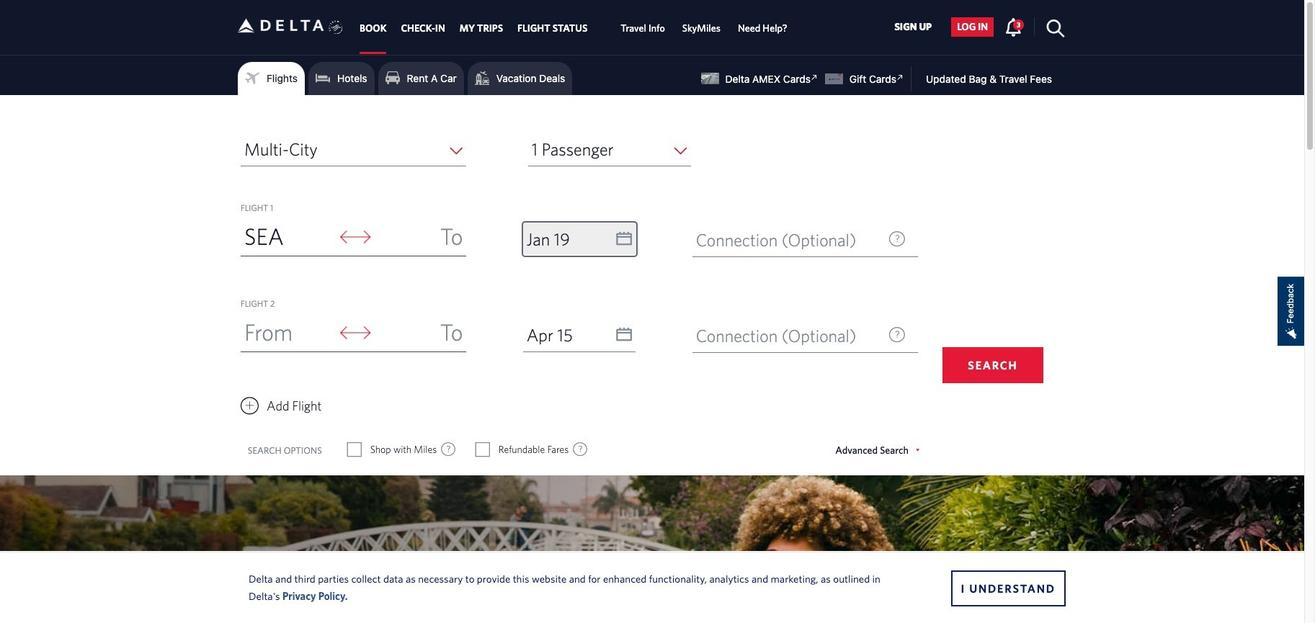 Task type: locate. For each thing, give the bounding box(es) containing it.
None text field
[[523, 223, 636, 257]]

skyteam image
[[329, 5, 343, 50]]

tab panel
[[0, 95, 1305, 476]]

None checkbox
[[476, 443, 489, 457]]

None field
[[241, 133, 467, 167], [528, 133, 691, 167], [241, 133, 467, 167], [528, 133, 691, 167]]

None text field
[[523, 319, 636, 352]]

this link opens another site in a new window that may not follow the same accessibility policies as delta air lines. image
[[808, 71, 822, 84]]

tab list
[[352, 0, 796, 54]]

None checkbox
[[348, 443, 361, 457]]



Task type: describe. For each thing, give the bounding box(es) containing it.
delta air lines image
[[238, 3, 324, 48]]

this link opens another site in a new window that may not follow the same accessibility policies as delta air lines. image
[[894, 71, 907, 84]]



Task type: vqa. For each thing, say whether or not it's contained in the screenshot.
tab
no



